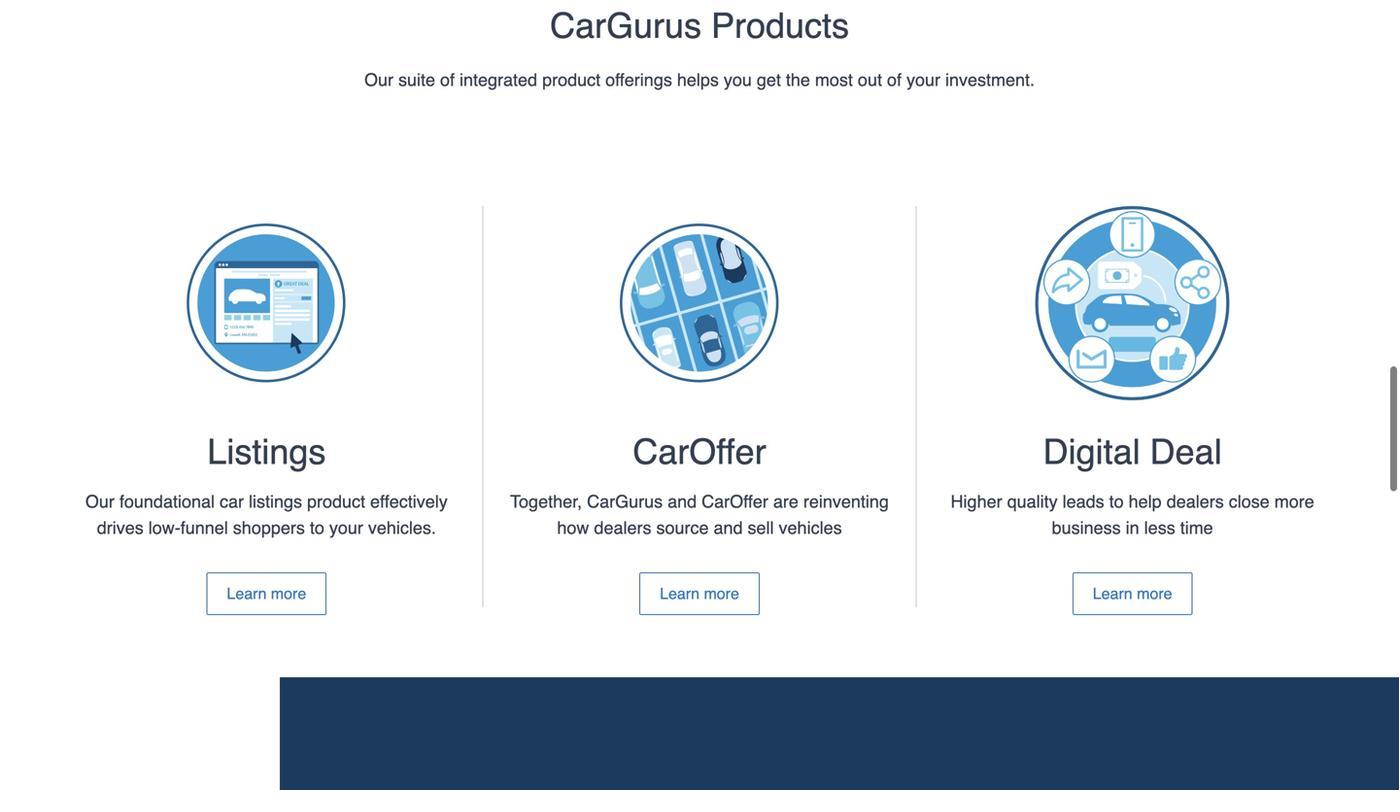 Task type: vqa. For each thing, say whether or not it's contained in the screenshot.
florida fine cars pic image
yes



Task type: describe. For each thing, give the bounding box(es) containing it.
suite
[[398, 70, 435, 90]]

our foundational car listings product effectively drives low-funnel shoppers to your vehicles.
[[85, 492, 448, 538]]

foundational
[[119, 492, 215, 512]]

1 of from the left
[[440, 70, 455, 90]]

higher quality leads to help dealers close more business in less time
[[951, 492, 1315, 538]]

integrated
[[460, 70, 538, 90]]

florida fine cars pic image
[[0, 755, 700, 790]]

source
[[656, 518, 709, 538]]

dealers inside higher quality leads to help dealers close more business in less time
[[1167, 492, 1224, 512]]

learn more button for listings
[[206, 572, 327, 615]]

more for listings
[[271, 585, 306, 603]]

our for our foundational car listings product effectively drives low-funnel shoppers to your vehicles.
[[85, 492, 115, 512]]

caroffer inside together, cargurus and caroffer are reinventing how dealers source and sell vehicles
[[702, 492, 769, 512]]

out
[[858, 70, 882, 90]]

help
[[1129, 492, 1162, 512]]

learn more link for listings
[[206, 572, 327, 615]]

the
[[786, 70, 811, 90]]

0 vertical spatial and
[[668, 492, 697, 512]]

effectively
[[370, 492, 448, 512]]

you
[[724, 70, 752, 90]]

learn for caroffer
[[660, 585, 700, 603]]

sell
[[748, 518, 774, 538]]

drives
[[97, 518, 144, 538]]

offerings
[[606, 70, 672, 90]]

to inside our foundational car listings product effectively drives low-funnel shoppers to your vehicles.
[[310, 518, 324, 538]]

more for caroffer
[[704, 585, 740, 603]]

products
[[711, 6, 850, 46]]

listings image
[[169, 206, 364, 400]]

learn more button for caroffer
[[640, 572, 760, 615]]

2 of from the left
[[887, 70, 902, 90]]

time
[[1181, 518, 1214, 538]]

digital
[[1043, 432, 1141, 472]]

get
[[757, 70, 781, 90]]

listings
[[249, 492, 302, 512]]

how
[[557, 518, 589, 538]]

less
[[1145, 518, 1176, 538]]

dealers inside together, cargurus and caroffer are reinventing how dealers source and sell vehicles
[[594, 518, 652, 538]]

low-
[[148, 518, 181, 538]]

car
[[220, 492, 244, 512]]



Task type: locate. For each thing, give the bounding box(es) containing it.
listings
[[207, 432, 326, 472]]

2 learn from the left
[[660, 585, 700, 603]]

more down shoppers
[[271, 585, 306, 603]]

0 vertical spatial cargurus
[[550, 6, 702, 46]]

of
[[440, 70, 455, 90], [887, 70, 902, 90]]

of right suite
[[440, 70, 455, 90]]

more down source
[[704, 585, 740, 603]]

0 horizontal spatial learn more
[[227, 585, 306, 603]]

digital deal
[[1043, 432, 1222, 472]]

0 horizontal spatial learn more link
[[206, 572, 327, 615]]

1 horizontal spatial dealers
[[1167, 492, 1224, 512]]

together,
[[510, 492, 582, 512]]

1 horizontal spatial learn more
[[660, 585, 740, 603]]

learn more link down in
[[1073, 572, 1193, 615]]

1 horizontal spatial of
[[887, 70, 902, 90]]

learn more button down in
[[1073, 572, 1193, 615]]

higher
[[951, 492, 1003, 512]]

learn for listings
[[227, 585, 267, 603]]

0 horizontal spatial of
[[440, 70, 455, 90]]

vehicles
[[779, 518, 842, 538]]

2 horizontal spatial learn more link
[[1073, 572, 1193, 615]]

0 vertical spatial to
[[1110, 492, 1124, 512]]

learn more for caroffer
[[660, 585, 740, 603]]

product
[[542, 70, 601, 90], [307, 492, 365, 512]]

product left offerings
[[542, 70, 601, 90]]

1 horizontal spatial learn
[[660, 585, 700, 603]]

1 horizontal spatial to
[[1110, 492, 1124, 512]]

most
[[815, 70, 853, 90]]

investment.
[[946, 70, 1035, 90]]

1 learn more from the left
[[227, 585, 306, 603]]

helps
[[677, 70, 719, 90]]

caroffer up sell
[[702, 492, 769, 512]]

our
[[364, 70, 394, 90], [85, 492, 115, 512]]

dealers
[[1167, 492, 1224, 512], [594, 518, 652, 538]]

cargurus up the how
[[587, 492, 663, 512]]

product inside our foundational car listings product effectively drives low-funnel shoppers to your vehicles.
[[307, 492, 365, 512]]

your inside our foundational car listings product effectively drives low-funnel shoppers to your vehicles.
[[329, 518, 363, 538]]

deal
[[1150, 432, 1222, 472]]

1 horizontal spatial learn more button
[[640, 572, 760, 615]]

your
[[907, 70, 941, 90], [329, 518, 363, 538]]

0 vertical spatial our
[[364, 70, 394, 90]]

learn more button
[[206, 572, 327, 615], [640, 572, 760, 615], [1073, 572, 1193, 615]]

business
[[1052, 518, 1121, 538]]

are
[[774, 492, 799, 512]]

your left "vehicles."
[[329, 518, 363, 538]]

3 learn more button from the left
[[1073, 572, 1193, 615]]

1 vertical spatial product
[[307, 492, 365, 512]]

2 horizontal spatial learn more
[[1093, 585, 1173, 603]]

leads
[[1063, 492, 1105, 512]]

product right listings
[[307, 492, 365, 512]]

together, cargurus and caroffer are reinventing how dealers source and sell vehicles
[[510, 492, 889, 538]]

learn more down source
[[660, 585, 740, 603]]

product for integrated
[[542, 70, 601, 90]]

your right out
[[907, 70, 941, 90]]

funnel
[[181, 518, 228, 538]]

cargurus up offerings
[[550, 6, 702, 46]]

0 horizontal spatial learn
[[227, 585, 267, 603]]

0 horizontal spatial and
[[668, 492, 697, 512]]

0 vertical spatial your
[[907, 70, 941, 90]]

1 learn from the left
[[227, 585, 267, 603]]

0 horizontal spatial our
[[85, 492, 115, 512]]

our up drives
[[85, 492, 115, 512]]

1 vertical spatial your
[[329, 518, 363, 538]]

more
[[1275, 492, 1315, 512], [271, 585, 306, 603], [704, 585, 740, 603], [1137, 585, 1173, 603]]

1 horizontal spatial learn more link
[[640, 572, 760, 615]]

1 horizontal spatial your
[[907, 70, 941, 90]]

our inside our foundational car listings product effectively drives low-funnel shoppers to your vehicles.
[[85, 492, 115, 512]]

and
[[668, 492, 697, 512], [714, 518, 743, 538]]

to right shoppers
[[310, 518, 324, 538]]

learn more link for digital deal
[[1073, 572, 1193, 615]]

2 learn more button from the left
[[640, 572, 760, 615]]

cargurus products
[[550, 6, 850, 46]]

learn
[[227, 585, 267, 603], [660, 585, 700, 603], [1093, 585, 1133, 603]]

learn down source
[[660, 585, 700, 603]]

0 vertical spatial product
[[542, 70, 601, 90]]

dealers right the how
[[594, 518, 652, 538]]

learn more link down source
[[640, 572, 760, 615]]

learn more down shoppers
[[227, 585, 306, 603]]

2 learn more link from the left
[[640, 572, 760, 615]]

reinventing
[[804, 492, 889, 512]]

learn more down in
[[1093, 585, 1173, 603]]

learn more for digital deal
[[1093, 585, 1173, 603]]

quality
[[1007, 492, 1058, 512]]

learn more button down shoppers
[[206, 572, 327, 615]]

our left suite
[[364, 70, 394, 90]]

1 horizontal spatial our
[[364, 70, 394, 90]]

digital deal image
[[1036, 206, 1230, 400]]

more for digital deal
[[1137, 585, 1173, 603]]

2 learn more from the left
[[660, 585, 740, 603]]

close
[[1229, 492, 1270, 512]]

0 horizontal spatial your
[[329, 518, 363, 538]]

and up source
[[668, 492, 697, 512]]

learn more button down source
[[640, 572, 760, 615]]

0 vertical spatial dealers
[[1167, 492, 1224, 512]]

cargurus inside together, cargurus and caroffer are reinventing how dealers source and sell vehicles
[[587, 492, 663, 512]]

more inside higher quality leads to help dealers close more business in less time
[[1275, 492, 1315, 512]]

0 horizontal spatial to
[[310, 518, 324, 538]]

0 horizontal spatial learn more button
[[206, 572, 327, 615]]

learn more
[[227, 585, 306, 603], [660, 585, 740, 603], [1093, 585, 1173, 603]]

0 horizontal spatial dealers
[[594, 518, 652, 538]]

caroffer image
[[603, 206, 797, 400]]

our suite of integrated product offerings helps you get the most out of your investment.
[[364, 70, 1035, 90]]

caroffer up together, cargurus and caroffer are reinventing how dealers source and sell vehicles
[[633, 432, 767, 472]]

1 vertical spatial caroffer
[[702, 492, 769, 512]]

dealers up time
[[1167, 492, 1224, 512]]

0 vertical spatial caroffer
[[633, 432, 767, 472]]

1 vertical spatial to
[[310, 518, 324, 538]]

shoppers
[[233, 518, 305, 538]]

to inside higher quality leads to help dealers close more business in less time
[[1110, 492, 1124, 512]]

3 learn from the left
[[1093, 585, 1133, 603]]

more down less
[[1137, 585, 1173, 603]]

2 horizontal spatial learn more button
[[1073, 572, 1193, 615]]

learn more link
[[206, 572, 327, 615], [640, 572, 760, 615], [1073, 572, 1193, 615]]

learn down in
[[1093, 585, 1133, 603]]

1 learn more link from the left
[[206, 572, 327, 615]]

1 vertical spatial cargurus
[[587, 492, 663, 512]]

learn down shoppers
[[227, 585, 267, 603]]

caroffer
[[633, 432, 767, 472], [702, 492, 769, 512]]

learn more link for caroffer
[[640, 572, 760, 615]]

to left help
[[1110, 492, 1124, 512]]

in
[[1126, 518, 1140, 538]]

1 vertical spatial and
[[714, 518, 743, 538]]

2 horizontal spatial learn
[[1093, 585, 1133, 603]]

more right close
[[1275, 492, 1315, 512]]

1 horizontal spatial and
[[714, 518, 743, 538]]

learn more link down shoppers
[[206, 572, 327, 615]]

learn more button for digital deal
[[1073, 572, 1193, 615]]

to
[[1110, 492, 1124, 512], [310, 518, 324, 538]]

1 vertical spatial dealers
[[594, 518, 652, 538]]

our for our suite of integrated product offerings helps you get the most out of your investment.
[[364, 70, 394, 90]]

1 horizontal spatial product
[[542, 70, 601, 90]]

of right out
[[887, 70, 902, 90]]

product for listings
[[307, 492, 365, 512]]

cargurus
[[550, 6, 702, 46], [587, 492, 663, 512]]

1 learn more button from the left
[[206, 572, 327, 615]]

learn for digital deal
[[1093, 585, 1133, 603]]

3 learn more link from the left
[[1073, 572, 1193, 615]]

0 horizontal spatial product
[[307, 492, 365, 512]]

learn more for listings
[[227, 585, 306, 603]]

1 vertical spatial our
[[85, 492, 115, 512]]

3 learn more from the left
[[1093, 585, 1173, 603]]

vehicles.
[[368, 518, 436, 538]]

and left sell
[[714, 518, 743, 538]]



